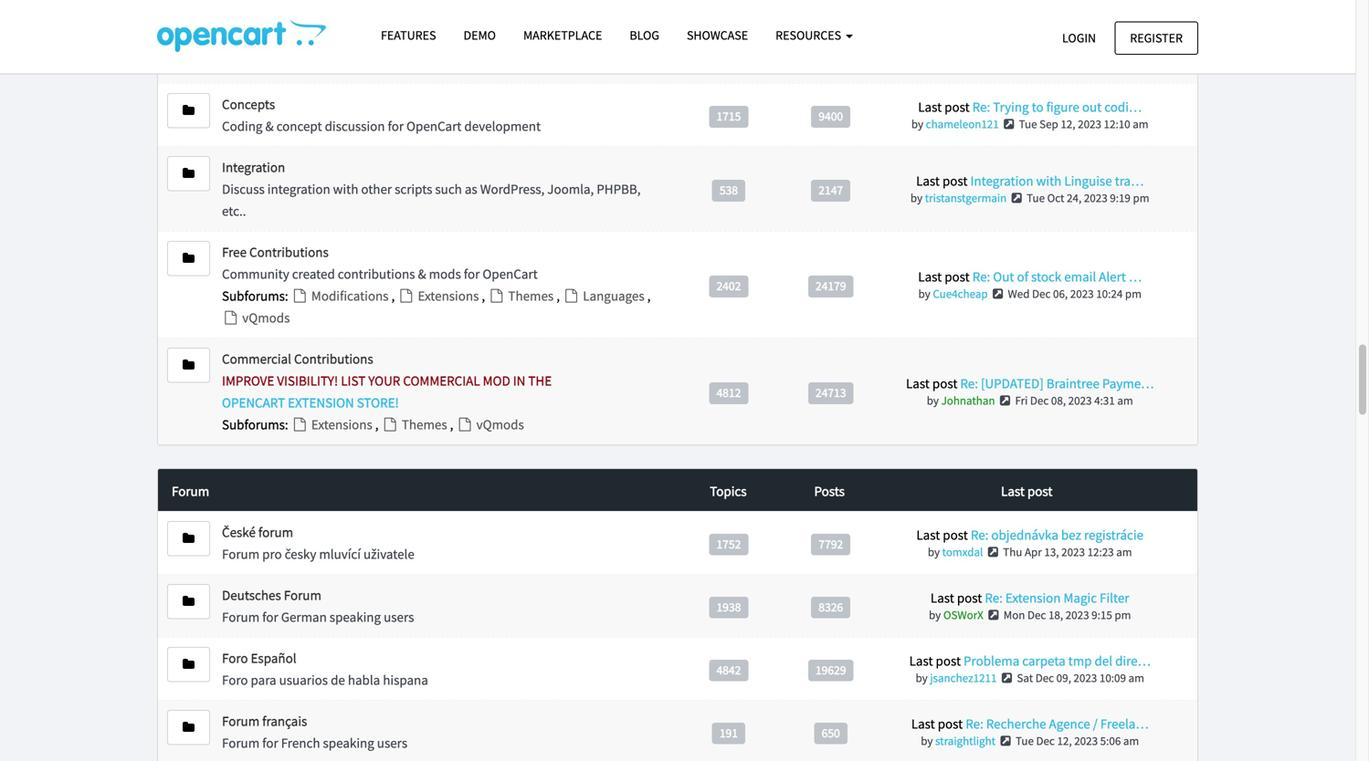 Task type: locate. For each thing, give the bounding box(es) containing it.
last up by cue4cheap
[[918, 268, 942, 286]]

am
[[1116, 43, 1132, 58], [1133, 117, 1149, 132], [1117, 393, 1133, 408], [1116, 545, 1132, 560], [1128, 671, 1144, 686], [1123, 734, 1139, 749]]

forum down deutsches
[[222, 609, 260, 626]]

themes link down store!
[[381, 416, 450, 434]]

1 vertical spatial tue
[[1027, 191, 1045, 206]]

dec for extension
[[1027, 608, 1046, 623]]

view the latest post image for out
[[990, 288, 1006, 300]]

idea
[[483, 33, 507, 50]]

tristanstgermain
[[925, 191, 1007, 206]]

topics
[[710, 483, 747, 500]]

1 horizontal spatial extensions
[[415, 287, 482, 305]]

0 horizontal spatial extensions link
[[291, 416, 375, 434]]

2023 down bez
[[1061, 545, 1085, 560]]

view the latest post image for extension
[[986, 610, 1001, 621]]

forum down české on the left
[[222, 546, 260, 563]]

am down dire…
[[1128, 671, 1144, 686]]

1 vertical spatial forum
[[258, 524, 293, 541]]

2023 for del
[[1074, 671, 1097, 686]]

re: for extension
[[985, 589, 1003, 607]]

& right coding
[[265, 118, 274, 135]]

themes link left languages link on the top left of page
[[488, 287, 556, 305]]

file o image
[[488, 289, 505, 303], [222, 311, 240, 325], [291, 418, 309, 432], [456, 418, 474, 432]]

0 vertical spatial &
[[265, 118, 274, 135]]

, left languages
[[556, 287, 563, 305]]

post up cue4cheap
[[945, 268, 970, 286]]

french
[[281, 735, 320, 752]]

1 vertical spatial opencart
[[406, 118, 462, 135]]

view the latest post image for [updated]
[[998, 395, 1013, 407]]

by for last post re: trying to figure out codi…
[[911, 117, 923, 132]]

re: left extension
[[985, 589, 1003, 607]]

1 horizontal spatial extensions link
[[398, 287, 482, 305]]

file o image up commercial
[[222, 311, 240, 325]]

0 vertical spatial vqmods link
[[222, 309, 290, 327]]

to up sep
[[1032, 98, 1044, 116]]

with up oct
[[1036, 172, 1062, 190]]

re: up johnathan link
[[960, 375, 978, 392]]

users up the hispana
[[384, 609, 414, 626]]

blog
[[630, 27, 659, 43]]

1 horizontal spatial integration
[[970, 172, 1034, 190]]

coding
[[222, 118, 263, 135]]

speaking right french
[[323, 735, 374, 752]]

file o image for languages
[[563, 289, 580, 303]]

am down freela…
[[1123, 734, 1139, 749]]

extensions link down mods at the left of the page
[[398, 287, 482, 305]]

by straightlight
[[921, 734, 996, 749]]

české
[[222, 524, 256, 541]]

commercial contributions link
[[222, 350, 373, 368]]

forum down "all"
[[244, 54, 278, 72]]

last post re: recherche agence / freela…
[[911, 716, 1149, 733]]

last
[[918, 98, 942, 116], [916, 172, 940, 190], [918, 268, 942, 286], [906, 375, 930, 392], [1001, 483, 1025, 500], [916, 526, 940, 544], [931, 589, 954, 607], [909, 652, 933, 670], [911, 716, 935, 733]]

české forum link
[[222, 524, 293, 541]]

for inside forum français forum for french speaking users
[[262, 735, 278, 752]]

such
[[435, 181, 462, 198]]

sep
[[1040, 117, 1058, 132]]

dec down re: recherche agence / freela… link
[[1036, 734, 1055, 749]]

am for re: [updated] braintree payme…
[[1117, 393, 1133, 408]]

post up osworx
[[957, 589, 982, 607]]

0 vertical spatial foro
[[222, 650, 248, 667]]

0 vertical spatial users
[[384, 609, 414, 626]]

re: trying to figure out codi… link
[[972, 98, 1142, 116]]

users inside forum français forum for french speaking users
[[377, 735, 407, 752]]

contributions
[[249, 244, 329, 261], [294, 350, 373, 368]]

1 vertical spatial feature
[[357, 54, 397, 72]]

tue
[[1019, 117, 1037, 132], [1027, 191, 1045, 206], [1016, 734, 1034, 749]]

0 vertical spatial contributions
[[249, 244, 329, 261]]

modifications
[[309, 287, 391, 305]]

0 vertical spatial themes link
[[488, 287, 556, 305]]

foro
[[222, 650, 248, 667], [222, 672, 248, 689]]

1 horizontal spatial vqmods
[[474, 416, 524, 434]]

re: out of stock email alert … link
[[972, 268, 1142, 286]]

last post re: objednávka bez registrácie
[[916, 526, 1144, 544]]

tue for trying
[[1019, 117, 1037, 132]]

features
[[381, 27, 436, 43]]

opencart inside concepts coding & concept discussion for opencart development
[[406, 118, 462, 135]]

post up the last post re: objednávka bez registrácie
[[1027, 483, 1053, 500]]

0 vertical spatial feature
[[330, 33, 371, 50]]

view the latest post image
[[985, 547, 1001, 558], [999, 673, 1015, 684]]

0 horizontal spatial with
[[333, 181, 358, 198]]

view the latest post image left sat
[[999, 673, 1015, 684]]

post up by tomxdal
[[943, 526, 968, 544]]

1 foro from the top
[[222, 650, 248, 667]]

1 vertical spatial contributions
[[294, 350, 373, 368]]

last for last post re: trying to figure out codi…
[[918, 98, 942, 116]]

file o image down opencart extension store! link
[[291, 418, 309, 432]]

vqmods
[[240, 309, 290, 327], [474, 416, 524, 434]]

dec down extension
[[1027, 608, 1046, 623]]

file o image for themes
[[381, 418, 399, 432]]

2023 down date
[[1067, 43, 1091, 58]]

tristanstgermain link
[[925, 191, 1007, 206]]

last up objednávka
[[1001, 483, 1025, 500]]

feature down requests
[[357, 54, 397, 72]]

opencart down requests
[[272, 33, 327, 50]]

users for forum for german speaking users
[[384, 609, 414, 626]]

post up by jsanchez1211
[[936, 652, 961, 670]]

post for last post re: recherche agence / freela…
[[938, 716, 963, 733]]

re: extension magic filter link
[[985, 589, 1129, 607]]

to inside feature requests enter all opencart feature requests here. one idea per topic. please search the forum to see if your feature has already been requested
[[281, 54, 293, 72]]

0 horizontal spatial integration
[[222, 159, 285, 176]]

1 vertical spatial foro
[[222, 672, 248, 689]]

post for last post re: trying to figure out codi…
[[945, 98, 970, 116]]

am for re: objednávka bez registrácie
[[1116, 545, 1132, 560]]

am down payme…
[[1117, 393, 1133, 408]]

last post re: extension magic filter
[[931, 589, 1129, 607]]

1 vertical spatial vqmods link
[[456, 416, 524, 434]]

by left the tomxdal
[[928, 545, 940, 560]]

by left osworx link
[[929, 608, 941, 623]]

am right 2:57
[[1116, 43, 1132, 58]]

0 vertical spatial opencart
[[272, 33, 327, 50]]

opencart
[[222, 394, 285, 412]]

vqmods up commercial
[[240, 309, 290, 327]]

users inside "deutsches forum forum for german speaking users"
[[384, 609, 414, 626]]

view the latest post image left the mon
[[986, 610, 1001, 621]]

view the latest post image down recherche
[[998, 736, 1013, 747]]

for right discussion
[[388, 118, 404, 135]]

last post re: [updated] braintree payme…
[[906, 375, 1154, 392]]

view the latest post image for with
[[1009, 192, 1024, 204]]

1 vertical spatial to
[[1032, 98, 1044, 116]]

re: recherche agence / freela… link
[[966, 716, 1149, 733]]

concepts
[[222, 96, 275, 113]]

speaking inside forum français forum for french speaking users
[[323, 735, 374, 752]]

discuss
[[222, 181, 265, 198]]

2023 down the "braintree"
[[1068, 393, 1092, 408]]

post up by straightlight
[[938, 716, 963, 733]]

0 vertical spatial pm
[[1133, 191, 1149, 206]]

last up by johnathan
[[906, 375, 930, 392]]

alert
[[1099, 268, 1126, 286]]

post up by tristanstgermain
[[943, 172, 968, 190]]

& inside concepts coding & concept discussion for opencart development
[[265, 118, 274, 135]]

commercial
[[403, 372, 480, 390]]

forum inside "české forum forum pro česky mluvící uživatele"
[[258, 524, 293, 541]]

subforums: down community
[[222, 287, 288, 305]]

0 vertical spatial 12,
[[1061, 117, 1075, 132]]

trying
[[993, 98, 1029, 116]]

view the latest post image for problema
[[999, 673, 1015, 684]]

thu
[[1003, 545, 1022, 560]]

0 horizontal spatial extensions
[[309, 416, 375, 434]]

0 horizontal spatial to
[[281, 54, 293, 72]]

by left the straightlight link at bottom right
[[921, 734, 933, 749]]

view the latest post image
[[1001, 118, 1017, 130], [1009, 192, 1024, 204], [990, 288, 1006, 300], [998, 395, 1013, 407], [986, 610, 1001, 621], [998, 736, 1013, 747]]

speaking inside "deutsches forum forum for german speaking users"
[[330, 609, 381, 626]]

0 vertical spatial forum
[[244, 54, 278, 72]]

date
[[1055, 24, 1081, 42]]

integration inside the 'integration discuss integration with other scripts such as wordpress, joomla, phpbb, etc..'
[[222, 159, 285, 176]]

1 vertical spatial pm
[[1125, 286, 1142, 302]]

0 vertical spatial to
[[281, 54, 293, 72]]

forum
[[244, 54, 278, 72], [258, 524, 293, 541]]

1 vertical spatial view the latest post image
[[999, 673, 1015, 684]]

file o image inside languages link
[[563, 289, 580, 303]]

1 horizontal spatial &
[[418, 265, 426, 283]]

24179
[[816, 278, 846, 294]]

dec for recherche
[[1036, 734, 1055, 749]]

for
[[388, 118, 404, 135], [464, 265, 480, 283], [262, 609, 278, 626], [262, 735, 278, 752]]

, down store!
[[375, 416, 381, 434]]

1 vertical spatial speaking
[[323, 735, 374, 752]]

1 vertical spatial themes link
[[381, 416, 450, 434]]

forum up pro
[[258, 524, 293, 541]]

re: for recherche
[[966, 716, 984, 733]]

& left mods at the left of the page
[[418, 265, 426, 283]]

forum inside feature requests enter all opencart feature requests here. one idea per topic. please search the forum to see if your feature has already been requested
[[244, 54, 278, 72]]

12, for to
[[1061, 117, 1075, 132]]

8683
[[819, 34, 843, 50]]

re: up straightlight
[[966, 716, 984, 733]]

tue for recherche
[[1016, 734, 1034, 749]]

feature requests enter all opencart feature requests here. one idea per topic. please search the forum to see if your feature has already been requested
[[222, 11, 645, 72]]

0 vertical spatial themes
[[505, 287, 556, 305]]

as
[[465, 181, 477, 198]]

view the latest post image left the fri at bottom
[[998, 395, 1013, 407]]

last up by jsanchez1211
[[909, 652, 933, 670]]

forum up české forum icon
[[172, 483, 209, 500]]

extensions down extension
[[309, 416, 375, 434]]

2023 for payme…
[[1068, 393, 1092, 408]]

modify
[[1014, 24, 1052, 42]]

2023 down magic
[[1066, 608, 1089, 623]]

last up by chameleon121
[[918, 98, 942, 116]]

1 vertical spatial &
[[418, 265, 426, 283]]

by left johnathan link
[[927, 393, 939, 408]]

out
[[1082, 98, 1102, 116]]

1 vertical spatial themes
[[399, 416, 450, 434]]

by
[[911, 117, 923, 132], [911, 191, 923, 206], [918, 286, 930, 302], [927, 393, 939, 408], [928, 545, 940, 560], [929, 608, 941, 623], [916, 671, 928, 686], [921, 734, 933, 749]]

contributions inside commercial contributions improve visibility! list your commercial mod in the opencart extension store!
[[294, 350, 373, 368]]

for right mods at the left of the page
[[464, 265, 480, 283]]

1 vertical spatial users
[[377, 735, 407, 752]]

2 vertical spatial pm
[[1115, 608, 1131, 623]]

osworx link
[[943, 608, 984, 623]]

tue down last post integration with linguise tra… at the top of the page
[[1027, 191, 1045, 206]]

last post re: trying to figure out codi…
[[918, 98, 1142, 116]]

1 subforums: from the top
[[222, 287, 288, 305]]

4:31
[[1094, 393, 1115, 408]]

sun
[[1008, 43, 1027, 58]]

foro left para
[[222, 672, 248, 689]]

7792
[[819, 537, 843, 552]]

last up by tomxdal
[[916, 526, 940, 544]]

24713
[[816, 385, 846, 401]]

re: inside re: modify date option sun dec 10, 2023 2:57 am
[[993, 24, 1011, 42]]

with for linguise
[[1036, 172, 1062, 190]]

dec down stock
[[1032, 286, 1051, 302]]

contributions inside free contributions community created contributions & mods for opencart
[[249, 244, 329, 261]]

650
[[822, 726, 840, 741]]

re: for [updated]
[[960, 375, 978, 392]]

opencart right mods at the left of the page
[[483, 265, 538, 283]]

18,
[[1048, 608, 1063, 623]]

by left chameleon121 link
[[911, 117, 923, 132]]

post for last post re: objednávka bez registrácie
[[943, 526, 968, 544]]

for inside concepts coding & concept discussion for opencart development
[[388, 118, 404, 135]]

post for last post re: extension magic filter
[[957, 589, 982, 607]]

by left cue4cheap link
[[918, 286, 930, 302]]

post up by chameleon121
[[945, 98, 970, 116]]

dec right the fri at bottom
[[1030, 393, 1049, 408]]

re: up tomxdal link
[[971, 526, 989, 544]]

2023 for tra…
[[1084, 191, 1108, 206]]

extensions down mods at the left of the page
[[415, 287, 482, 305]]

re: for objednávka
[[971, 526, 989, 544]]

0 horizontal spatial vqmods
[[240, 309, 290, 327]]

0 horizontal spatial themes link
[[381, 416, 450, 434]]

feature
[[222, 11, 265, 28]]

last up by straightlight
[[911, 716, 935, 733]]

file o image down commercial at left
[[456, 418, 474, 432]]

post for last post problema carpeta tmp del dire…
[[936, 652, 961, 670]]

view the latest post image for re:
[[985, 547, 1001, 558]]

13,
[[1044, 545, 1059, 560]]

tue oct 24, 2023 9:19 pm
[[1027, 191, 1149, 206]]

topic.
[[532, 33, 565, 50]]

2023 down tmp
[[1074, 671, 1097, 686]]

integration with linguise tra… link
[[970, 172, 1144, 190]]

with
[[1036, 172, 1062, 190], [333, 181, 358, 198]]

created
[[292, 265, 335, 283]]

0 vertical spatial subforums:
[[222, 287, 288, 305]]

feature requests image
[[183, 19, 195, 32]]

pm for re: out of stock email alert …
[[1125, 286, 1142, 302]]

users for forum for french speaking users
[[377, 735, 407, 752]]

with inside the 'integration discuss integration with other scripts such as wordpress, joomla, phpbb, etc..'
[[333, 181, 358, 198]]

requests
[[268, 11, 320, 28]]

your
[[368, 372, 400, 390]]

tra…
[[1115, 172, 1144, 190]]

extensions link
[[398, 287, 482, 305], [291, 416, 375, 434]]

0 vertical spatial vqmods
[[240, 309, 290, 327]]

10,
[[1050, 43, 1065, 58]]

0 vertical spatial speaking
[[330, 609, 381, 626]]

0 vertical spatial view the latest post image
[[985, 547, 1001, 558]]

by johnathan
[[927, 393, 995, 408]]

am right 12:10
[[1133, 117, 1149, 132]]

2 vertical spatial opencart
[[483, 265, 538, 283]]

am down registrácie
[[1116, 545, 1132, 560]]

pm down filter at right bottom
[[1115, 608, 1131, 623]]

improve
[[222, 372, 274, 390]]

re: objednávka bez registrácie link
[[971, 526, 1144, 544]]

file o image inside modifications link
[[291, 289, 309, 303]]

español
[[251, 650, 296, 667]]

am for problema carpeta tmp del dire…
[[1128, 671, 1144, 686]]

am for re: recherche agence / freela…
[[1123, 734, 1139, 749]]

marketplace link
[[510, 19, 616, 51]]

0 vertical spatial extensions link
[[398, 287, 482, 305]]

vqmods link down the mod
[[456, 416, 524, 434]]

forum up german
[[284, 587, 321, 604]]

1 vertical spatial 12,
[[1057, 734, 1072, 749]]

deutsches forum link
[[222, 587, 321, 604]]

by jsanchez1211
[[916, 671, 997, 686]]

last up by osworx
[[931, 589, 954, 607]]

vqmods link up commercial
[[222, 309, 290, 327]]

2023 for figure
[[1078, 117, 1101, 132]]

speaking for french
[[323, 735, 374, 752]]

contributions up created
[[249, 244, 329, 261]]

by left tristanstgermain
[[911, 191, 923, 206]]

pm down …
[[1125, 286, 1142, 302]]

1 vertical spatial vqmods
[[474, 416, 524, 434]]

0 vertical spatial tue
[[1019, 117, 1037, 132]]

, down commercial at left
[[450, 416, 456, 434]]

file o image
[[291, 289, 309, 303], [398, 289, 415, 303], [563, 289, 580, 303], [381, 418, 399, 432]]

forum left français
[[222, 713, 260, 730]]

2 subforums: from the top
[[222, 416, 288, 434]]

2 horizontal spatial opencart
[[483, 265, 538, 283]]

contributions up list
[[294, 350, 373, 368]]

agence
[[1049, 716, 1090, 733]]

subforums: for commercial contributions improve visibility! list your commercial mod in the opencart extension store!
[[222, 416, 288, 434]]

by for last post re: objednávka bez registrácie
[[928, 545, 940, 560]]

stock
[[1031, 268, 1062, 286]]

users down the hispana
[[377, 735, 407, 752]]

1 horizontal spatial to
[[1032, 98, 1044, 116]]

2 vertical spatial tue
[[1016, 734, 1034, 749]]

etc..
[[222, 202, 246, 220]]

2023 down linguise
[[1084, 191, 1108, 206]]

12:23
[[1087, 545, 1114, 560]]

1 vertical spatial subforums:
[[222, 416, 288, 434]]

subforums: down opencart
[[222, 416, 288, 434]]

2023 inside re: modify date option sun dec 10, 2023 2:57 am
[[1067, 43, 1091, 58]]

themes
[[505, 287, 556, 305], [399, 416, 450, 434]]

post for last post re: [updated] braintree payme…
[[932, 375, 958, 392]]

1 horizontal spatial with
[[1036, 172, 1062, 190]]

2330
[[717, 34, 741, 50]]

last up by tristanstgermain
[[916, 172, 940, 190]]

integration up discuss
[[222, 159, 285, 176]]

tue for with
[[1027, 191, 1045, 206]]

tue down last post re: trying to figure out codi…
[[1019, 117, 1037, 132]]

last for last post integration with linguise tra…
[[916, 172, 940, 190]]

by left jsanchez1211 link
[[916, 671, 928, 686]]

pm for integration with linguise tra…
[[1133, 191, 1149, 206]]

1 horizontal spatial opencart
[[406, 118, 462, 135]]

to
[[281, 54, 293, 72], [1032, 98, 1044, 116]]

2023 down out
[[1078, 117, 1101, 132]]

české forum forum pro česky mluvící uživatele
[[222, 524, 414, 563]]

0 horizontal spatial &
[[265, 118, 274, 135]]

speaking right german
[[330, 609, 381, 626]]

0 horizontal spatial opencart
[[272, 33, 327, 50]]

view the latest post image down out in the right top of the page
[[990, 288, 1006, 300]]

integration link
[[222, 159, 285, 176]]

straightlight
[[935, 734, 996, 749]]

extensions link down extension
[[291, 416, 375, 434]]

file o image for extensions
[[398, 289, 415, 303]]



Task type: describe. For each thing, give the bounding box(es) containing it.
9:15
[[1092, 608, 1112, 623]]

osworx
[[943, 608, 984, 623]]

tmp
[[1068, 652, 1092, 670]]

free contributions link
[[222, 244, 329, 261]]

538
[[720, 182, 738, 198]]

mon dec 18, 2023 9:15 pm
[[1004, 608, 1131, 623]]

recherche
[[986, 716, 1046, 733]]

19629
[[816, 663, 846, 678]]

/
[[1093, 716, 1098, 733]]

0 vertical spatial extensions
[[415, 287, 482, 305]]

vqmods for file o image on top of commercial
[[240, 309, 290, 327]]

foro español foro para usuarios de habla hispana
[[222, 650, 428, 689]]

has
[[400, 54, 420, 72]]

, down the contributions
[[391, 287, 398, 305]]

last for last post re: recherche agence / freela…
[[911, 716, 935, 733]]

last for last post re: extension magic filter
[[931, 589, 954, 607]]

2023 for stock
[[1070, 286, 1094, 302]]

12, for agence
[[1057, 734, 1072, 749]]

dec for carpeta
[[1035, 671, 1054, 686]]

français
[[262, 713, 307, 730]]

objednávka
[[991, 526, 1058, 544]]

scripts
[[395, 181, 432, 198]]

forum down forum français link
[[222, 735, 260, 752]]

dec for [updated]
[[1030, 393, 1049, 408]]

4842
[[717, 663, 741, 678]]

tue sep 12, 2023 12:10 am
[[1019, 117, 1149, 132]]

johnathan link
[[941, 393, 995, 408]]

apr
[[1025, 545, 1042, 560]]

last for last post re: [updated] braintree payme…
[[906, 375, 930, 392]]

0 horizontal spatial themes
[[399, 416, 450, 434]]

last for last post re: out of stock email alert …
[[918, 268, 942, 286]]

by cue4cheap
[[918, 286, 988, 302]]

sat dec 09, 2023 10:09 am
[[1017, 671, 1144, 686]]

, left 2402
[[647, 287, 651, 305]]

feature requests link
[[222, 11, 320, 28]]

cue4cheap link
[[933, 286, 988, 302]]

1 horizontal spatial themes
[[505, 287, 556, 305]]

dec inside re: modify date option sun dec 10, 2023 2:57 am
[[1029, 43, 1048, 58]]

option
[[1083, 24, 1121, 42]]

been
[[468, 54, 497, 72]]

by for last post re: [updated] braintree payme…
[[927, 393, 939, 408]]

deutsches
[[222, 587, 281, 604]]

12:10
[[1104, 117, 1130, 132]]

phpbb,
[[597, 181, 641, 198]]

last for last post problema carpeta tmp del dire…
[[909, 652, 933, 670]]

2023 for /
[[1074, 734, 1098, 749]]

demo link
[[450, 19, 510, 51]]

de
[[331, 672, 345, 689]]

commercial contributions improve visibility! list your commercial mod in the opencart extension store!
[[222, 350, 552, 412]]

file o image for modifications
[[291, 289, 309, 303]]

carpeta
[[1022, 652, 1066, 670]]

extension
[[1006, 589, 1061, 607]]

requests
[[373, 33, 422, 50]]

re: for out
[[972, 268, 990, 286]]

forum français image
[[183, 721, 195, 734]]

pro
[[262, 546, 282, 563]]

view the latest post image for trying
[[1001, 118, 1017, 130]]

hispana
[[383, 672, 428, 689]]

last for last post re: objednávka bez registrácie
[[916, 526, 940, 544]]

last post problema carpeta tmp del dire…
[[909, 652, 1151, 670]]

tomxdal link
[[942, 545, 983, 560]]

subforums: for free contributions community created contributions & mods for opencart
[[222, 287, 288, 305]]

am inside re: modify date option sun dec 10, 2023 2:57 am
[[1116, 43, 1132, 58]]

mod
[[483, 372, 510, 390]]

last for last post
[[1001, 483, 1025, 500]]

contributions
[[338, 265, 415, 283]]

with for other
[[333, 181, 358, 198]]

06,
[[1053, 286, 1068, 302]]

deutsches forum forum for german speaking users
[[222, 587, 414, 626]]

post for last post re: out of stock email alert …
[[945, 268, 970, 286]]

by for last post re: extension magic filter
[[929, 608, 941, 623]]

forum inside "české forum forum pro česky mluvící uživatele"
[[222, 546, 260, 563]]

commercial
[[222, 350, 291, 368]]

by for last post re: recherche agence / freela…
[[921, 734, 933, 749]]

post for last post integration with linguise tra…
[[943, 172, 968, 190]]

all
[[255, 33, 269, 50]]

2023 for filter
[[1066, 608, 1089, 623]]

5:06
[[1100, 734, 1121, 749]]

dire…
[[1115, 652, 1151, 670]]

registrácie
[[1084, 526, 1144, 544]]

re: [updated] braintree payme… link
[[960, 375, 1154, 392]]

1938
[[717, 600, 741, 615]]

integration discuss integration with other scripts such as wordpress, joomla, phpbb, etc..
[[222, 159, 641, 220]]

free
[[222, 244, 247, 261]]

opencart inside feature requests enter all opencart feature requests here. one idea per topic. please search the forum to see if your feature has already been requested
[[272, 33, 327, 50]]

usuarios
[[279, 672, 328, 689]]

deutsches forum image
[[183, 595, 195, 608]]

the
[[222, 54, 241, 72]]

for inside free contributions community created contributions & mods for opencart
[[464, 265, 480, 283]]

braintree
[[1047, 375, 1100, 392]]

commercial contributions image
[[183, 359, 195, 372]]

post for last post
[[1027, 483, 1053, 500]]

vqmods for file o image below commercial at left
[[474, 416, 524, 434]]

, up the mod
[[482, 287, 488, 305]]

re: modify date option link
[[993, 24, 1121, 42]]

chameleon121 link
[[926, 117, 999, 132]]

integration
[[267, 181, 330, 198]]

…
[[1129, 268, 1142, 286]]

10:09
[[1100, 671, 1126, 686]]

posts
[[814, 483, 845, 500]]

by for last post integration with linguise tra…
[[911, 191, 923, 206]]

1 vertical spatial extensions link
[[291, 416, 375, 434]]

contributions for visibility!
[[294, 350, 373, 368]]

re: modify date option sun dec 10, 2023 2:57 am
[[993, 24, 1132, 58]]

blog link
[[616, 19, 673, 51]]

for inside "deutsches forum forum for german speaking users"
[[262, 609, 278, 626]]

file o image up the mod
[[488, 289, 505, 303]]

of
[[1017, 268, 1028, 286]]

login
[[1062, 30, 1096, 46]]

contributions for created
[[249, 244, 329, 261]]

re: for trying
[[972, 98, 990, 116]]

johnathan
[[941, 393, 995, 408]]

free contributions image
[[183, 252, 195, 265]]

opencart inside free contributions community created contributions & mods for opencart
[[483, 265, 538, 283]]

09,
[[1056, 671, 1071, 686]]

list
[[341, 372, 366, 390]]

features link
[[367, 19, 450, 51]]

last post re: out of stock email alert …
[[918, 268, 1142, 286]]

by for last post re: out of stock email alert …
[[918, 286, 930, 302]]

integration image
[[183, 167, 195, 180]]

german
[[281, 609, 327, 626]]

mon
[[1004, 608, 1025, 623]]

2:57
[[1093, 43, 1114, 58]]

1 horizontal spatial themes link
[[488, 287, 556, 305]]

tomxdal
[[942, 545, 983, 560]]

oct
[[1047, 191, 1064, 206]]

& inside free contributions community created contributions & mods for opencart
[[418, 265, 426, 283]]

please
[[567, 33, 605, 50]]

dec for out
[[1032, 286, 1051, 302]]

1715
[[717, 108, 741, 124]]

by for last post problema carpeta tmp del dire…
[[916, 671, 928, 686]]

2 foro from the top
[[222, 672, 248, 689]]

9400
[[819, 108, 843, 124]]

am for re: trying to figure out codi…
[[1133, 117, 1149, 132]]

modifications link
[[291, 287, 391, 305]]

2023 for registrácie
[[1061, 545, 1085, 560]]

problema
[[964, 652, 1020, 670]]

1 horizontal spatial vqmods link
[[456, 416, 524, 434]]

0 horizontal spatial vqmods link
[[222, 309, 290, 327]]

speaking for german
[[330, 609, 381, 626]]

foro español image
[[183, 658, 195, 671]]

concepts image
[[183, 104, 195, 117]]

view the latest post image for recherche
[[998, 736, 1013, 747]]

pm for re: extension magic filter
[[1115, 608, 1131, 623]]

enter
[[222, 33, 253, 50]]

české forum image
[[183, 532, 195, 545]]

1 vertical spatial extensions
[[309, 416, 375, 434]]



Task type: vqa. For each thing, say whether or not it's contained in the screenshot.
users for Forum for French speaking users
yes



